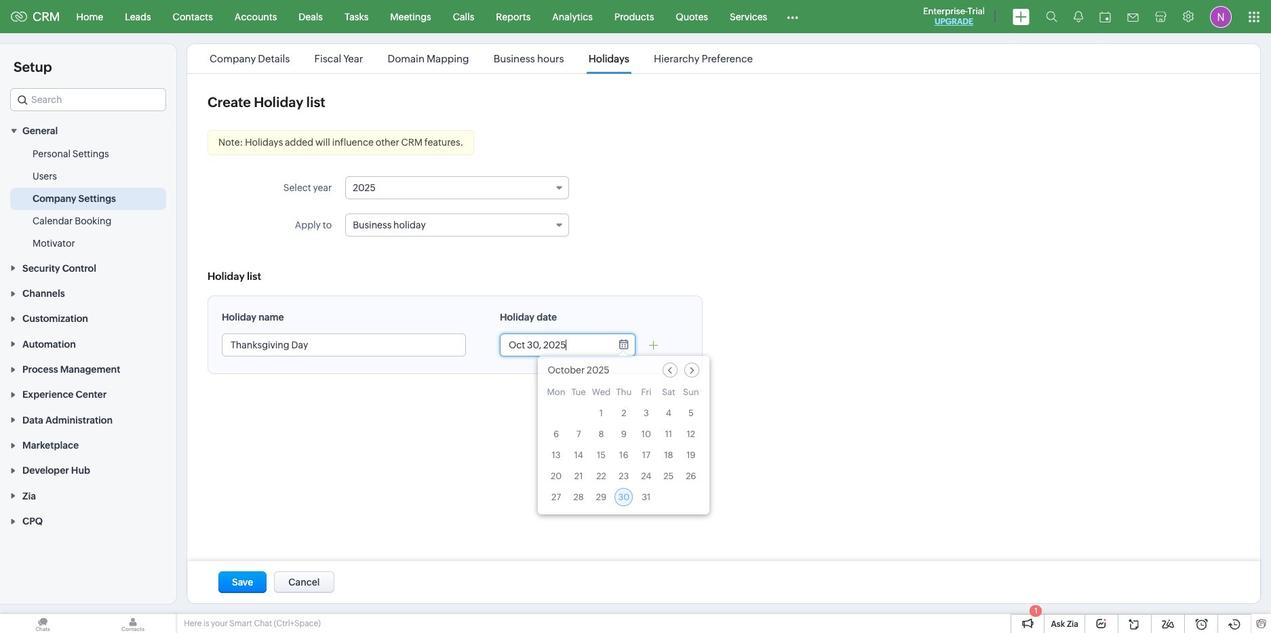 Task type: vqa. For each thing, say whether or not it's contained in the screenshot.
"Thursday" column header on the bottom left of the page
yes



Task type: locate. For each thing, give the bounding box(es) containing it.
2 row from the top
[[547, 404, 700, 423]]

region
[[0, 143, 176, 255]]

1 row from the top
[[547, 387, 700, 402]]

row
[[547, 387, 700, 402], [547, 404, 700, 423], [547, 425, 700, 444], [547, 446, 700, 465], [547, 468, 700, 486], [547, 489, 700, 507]]

search element
[[1038, 0, 1066, 33]]

None field
[[10, 88, 166, 111], [345, 176, 569, 199], [345, 214, 569, 237], [345, 176, 569, 199], [345, 214, 569, 237]]

contacts image
[[90, 615, 176, 634]]

Search text field
[[11, 89, 166, 111]]

signals image
[[1074, 11, 1084, 22]]

grid
[[538, 385, 710, 515]]

create menu image
[[1013, 8, 1030, 25]]

thursday column header
[[615, 387, 633, 402]]

search image
[[1046, 11, 1058, 22]]

list
[[197, 44, 765, 73]]

MMM d, yyyy text field
[[501, 335, 609, 356]]



Task type: describe. For each thing, give the bounding box(es) containing it.
profile element
[[1202, 0, 1240, 33]]

mails element
[[1120, 1, 1147, 32]]

monday column header
[[547, 387, 566, 402]]

5 row from the top
[[547, 468, 700, 486]]

wednesday column header
[[592, 387, 611, 402]]

none field search
[[10, 88, 166, 111]]

calendar image
[[1100, 11, 1111, 22]]

create menu element
[[1005, 0, 1038, 33]]

tuesday column header
[[570, 387, 588, 402]]

saturday column header
[[660, 387, 678, 402]]

sunday column header
[[682, 387, 700, 402]]

Other Modules field
[[778, 6, 808, 27]]

chats image
[[0, 615, 85, 634]]

4 row from the top
[[547, 446, 700, 465]]

Holiday name text field
[[223, 335, 465, 356]]

profile image
[[1210, 6, 1232, 27]]

signals element
[[1066, 0, 1092, 33]]

mails image
[[1128, 13, 1139, 21]]

6 row from the top
[[547, 489, 700, 507]]

friday column header
[[637, 387, 656, 402]]

3 row from the top
[[547, 425, 700, 444]]



